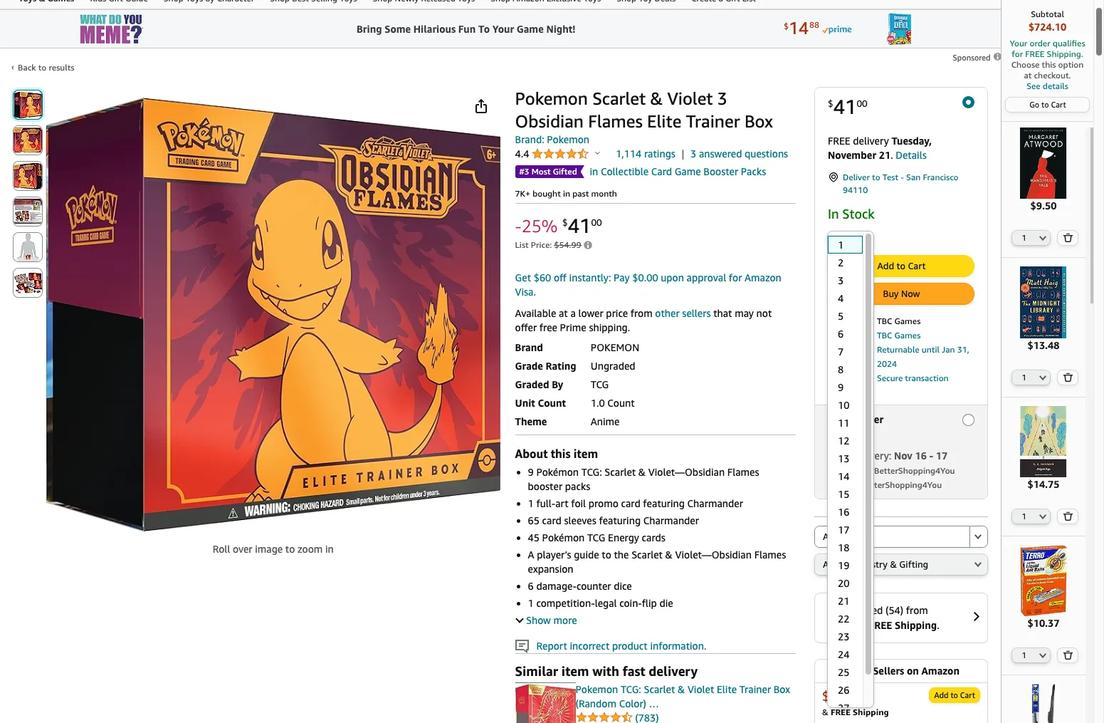 Task type: describe. For each thing, give the bounding box(es) containing it.
12 link
[[828, 432, 863, 450]]

shipping inside '$42.50 & free shipping'
[[853, 707, 890, 718]]

registry
[[854, 559, 888, 570]]

faster
[[857, 413, 884, 426]]

to inside the go to cart link
[[1042, 100, 1050, 109]]

1 vertical spatial add to cart submit
[[930, 688, 980, 703]]

show
[[526, 614, 551, 626]]

1 left delete icon
[[1022, 511, 1027, 521]]

$13.48
[[1028, 339, 1060, 351]]

23 link
[[828, 628, 863, 646]]

list inside add to list radio
[[854, 531, 869, 542]]

7k+ bought in past month
[[515, 188, 618, 199]]

scarlet inside pokemon tcg: scarlet & violet elite trainer box (random color) …
[[644, 683, 675, 695]]

report incorrect product information. link
[[515, 640, 707, 653]]

6 inside about this item 9 pokémon tcg: scarlet & violet—obsidian flames booster packs 1 full-art foil promo card featuring charmander 65 card sleeves featuring charmander 45 pokémon tcg energy cards a player's guide to the scarlet & violet—obsidian flames expansion 6 damage-counter dice 1 competition-legal coin-flip die
[[528, 580, 534, 592]]

Add to List submit
[[816, 527, 970, 547]]

$0.00
[[633, 271, 659, 283]]

sleeves
[[564, 514, 597, 526]]

foil
[[571, 497, 586, 509]]

go to cart link
[[1007, 98, 1090, 112]]

ungraded
[[591, 360, 636, 372]]

trainer inside pokemon tcg: scarlet & violet elite trainer box (random color) …
[[740, 683, 772, 695]]

collectible
[[601, 165, 649, 177]]

san
[[907, 172, 921, 182]]

0 vertical spatial bettershopping4you
[[875, 465, 956, 476]]

secure transaction button
[[878, 371, 949, 384]]

transaction
[[906, 373, 949, 384]]

pokemon
[[591, 341, 640, 353]]

details link
[[896, 149, 927, 161]]

san francisco 94110‌
[[843, 172, 959, 195]]

scarlet down cards
[[632, 548, 663, 560]]

1 up the peak silicone plus windshield wiper blade, 22-inch (pack of 1)
[[1022, 650, 1027, 660]]

cards
[[642, 531, 666, 543]]

$10.37
[[1028, 617, 1060, 629]]

0 horizontal spatial list
[[515, 240, 529, 250]]

peak silicone plus windshield wiper blade, 22-inch (pack of 1) image
[[1009, 684, 1080, 723]]

violet inside pokemon scarlet & violet 3 obsidian flames elite trainer box brand: pokemon
[[668, 88, 713, 108]]

1 vertical spatial pokémon
[[543, 531, 585, 543]]

other sellers on amazon
[[843, 665, 960, 677]]

packs
[[565, 480, 591, 492]]

until
[[922, 344, 940, 355]]

& inside pokemon tcg: scarlet & violet elite trainer box (random color) …
[[678, 683, 685, 695]]

gifted
[[553, 166, 578, 177]]

delete image
[[1064, 511, 1074, 521]]

price
[[606, 307, 628, 319]]

tcg: inside pokemon tcg: scarlet & violet elite trainer box (random color) …
[[621, 683, 642, 695]]

obsidian
[[515, 111, 584, 131]]

used
[[861, 604, 884, 616]]

full-
[[537, 497, 556, 509]]

booster
[[704, 165, 739, 177]]

to left zoom
[[286, 543, 295, 555]]

1 up the midnight library: a gma book club pick (a novel) image
[[1022, 233, 1027, 242]]

shipping inside new & used (54) from 39 95 & free shipping .
[[895, 619, 938, 631]]

delete image for $10.37
[[1064, 650, 1074, 660]]

4 link
[[828, 290, 863, 307]]

dropdown image for $13.48
[[1040, 374, 1047, 380]]

similar item with fast delivery
[[515, 663, 698, 679]]

in stock
[[828, 206, 875, 222]]

1 up the show
[[528, 597, 534, 609]]

theme
[[515, 415, 547, 427]]

details
[[1043, 80, 1069, 91]]

this inside about this item 9 pokémon tcg: scarlet & violet—obsidian flames booster packs 1 full-art foil promo card featuring charmander 65 card sleeves featuring charmander 45 pokémon tcg energy cards a player's guide to the scarlet & violet—obsidian flames expansion 6 damage-counter dice 1 competition-legal coin-flip die
[[551, 446, 571, 461]]

2 tbc from the top
[[878, 330, 893, 341]]

& inside '$42.50 & free shipping'
[[823, 707, 829, 718]]

dropdown image for 1
[[1040, 514, 1047, 519]]

free up november
[[828, 135, 851, 147]]

list box containing 1
[[828, 236, 863, 723]]

dropdown image for $10.37
[[1040, 653, 1047, 658]]

8 link
[[828, 361, 863, 379]]

1,114 ratings
[[616, 147, 676, 160]]

most
[[532, 166, 551, 177]]

& inside pokemon scarlet & violet 3 obsidian flames elite trainer box brand: pokemon
[[651, 88, 663, 108]]

0 vertical spatial featuring
[[643, 497, 685, 509]]

$ inside "-25% $ 41 00"
[[563, 217, 568, 228]]

Add to List radio
[[815, 526, 970, 548]]

11 link
[[828, 414, 863, 432]]

buy now
[[884, 288, 921, 300]]

box inside pokemon tcg: scarlet & violet elite trainer box (random color) …
[[774, 683, 791, 695]]

available at a lower price from other sellers
[[515, 307, 711, 319]]

qty: 1
[[834, 234, 858, 243]]

offer
[[515, 321, 537, 333]]

18
[[838, 542, 850, 554]]

returnable
[[878, 344, 920, 355]]

dropdown image for add to registry & gifting
[[975, 562, 982, 567]]

sellers
[[873, 665, 905, 677]]

available
[[515, 307, 557, 319]]

that may not offer free prime shipping.
[[515, 307, 772, 333]]

24 link
[[828, 646, 863, 664]]

free inside new & used (54) from 39 95 & free shipping .
[[870, 619, 893, 631]]

10
[[838, 399, 850, 411]]

1 vertical spatial at
[[559, 307, 568, 319]]

20
[[838, 577, 850, 589]]

0 horizontal spatial 41
[[568, 214, 592, 237]]

order
[[1030, 38, 1051, 48]]

19
[[838, 560, 850, 572]]

1 horizontal spatial delivery
[[854, 135, 890, 147]]

7 link
[[828, 343, 863, 361]]

$14.75
[[1028, 478, 1060, 490]]

anime
[[591, 415, 620, 427]]

count for unit count
[[538, 397, 566, 409]]

scarlet up promo
[[605, 466, 636, 478]]

9 inside 1 2 3 4 5 6 7 8 9 10 11 12 13 14 15 16 17 18 19 20 21 22 23 24 25 26 27
[[838, 381, 844, 394]]

amazon for other sellers on amazon
[[922, 665, 960, 677]]

3 inside 1 2 3 4 5 6 7 8 9 10 11 12 13 14 15 16 17 18 19 20 21 22 23 24 25 26 27
[[838, 275, 844, 287]]

graded
[[515, 378, 550, 390]]

free
[[540, 321, 558, 333]]

energy
[[608, 531, 640, 543]]

3 link
[[828, 272, 863, 290]]

other
[[843, 665, 871, 677]]

0 vertical spatial .
[[891, 149, 894, 161]]

21 inside list box
[[838, 595, 850, 607]]

for inside upon approval for  amazon visa.
[[729, 271, 743, 283]]

9 inside about this item 9 pokémon tcg: scarlet & violet—obsidian flames booster packs 1 full-art foil promo card featuring charmander 65 card sleeves featuring charmander 45 pokémon tcg energy cards a player's guide to the scarlet & violet—obsidian flames expansion 6 damage-counter dice 1 competition-legal coin-flip die
[[528, 466, 534, 478]]

0 vertical spatial violet—obsidian
[[649, 466, 725, 478]]

shipping.
[[1048, 48, 1084, 59]]

pokemon tcg: scarlet & violet elite trainer box (random color) …
[[576, 683, 791, 709]]

00 inside "-25% $ 41 00"
[[592, 217, 602, 228]]

pokemon for scarlet
[[515, 88, 588, 108]]

choose
[[1012, 59, 1040, 70]]

$724.10
[[1029, 21, 1067, 33]]

15
[[838, 488, 850, 500]]

counter
[[577, 580, 612, 592]]

2 vertical spatial flames
[[755, 548, 787, 560]]

2 games from the top
[[895, 330, 921, 341]]

2
[[838, 257, 844, 269]]

count for 1.0 count
[[608, 397, 635, 409]]

nov
[[895, 450, 913, 462]]

16 inside list box
[[838, 506, 850, 518]]

returnable until jan 31, 2024
[[878, 344, 970, 369]]

0 horizontal spatial dropdown image
[[862, 236, 869, 242]]

at inside your order qualifies for free shipping. choose this option at checkout. see details
[[1025, 70, 1032, 80]]

1.0
[[591, 397, 605, 409]]

damage-
[[537, 580, 577, 592]]

1 vertical spatial in
[[563, 188, 571, 199]]

show more
[[526, 614, 577, 626]]

17 link
[[828, 521, 863, 539]]

delete image for $9.50
[[1064, 233, 1074, 242]]

Buy Now submit
[[829, 284, 974, 304]]

1 right qty:
[[854, 234, 858, 243]]

dropdown image inside the add to list "option group"
[[975, 534, 982, 540]]

16 link
[[828, 503, 863, 521]]

card
[[652, 165, 672, 177]]

checkout.
[[1035, 70, 1072, 80]]

& down cards
[[666, 548, 673, 560]]

dropdown image for $9.50
[[1040, 235, 1047, 241]]

delete image for $13.48
[[1064, 372, 1074, 382]]

to down other sellers on amazon
[[951, 691, 959, 700]]

box inside pokemon scarlet & violet 3 obsidian flames elite trainer box brand: pokemon
[[745, 111, 773, 131]]

elite inside pokemon tcg: scarlet & violet elite trainer box (random color) …
[[717, 683, 737, 695]]

radio inactive image
[[963, 414, 975, 426]]

add to list option group
[[815, 526, 989, 548]]

to inside about this item 9 pokémon tcg: scarlet & violet—obsidian flames booster packs 1 full-art foil promo card featuring charmander 65 card sleeves featuring charmander 45 pokémon tcg energy cards a player's guide to the scarlet & violet—obsidian flames expansion 6 damage-counter dice 1 competition-legal coin-flip die
[[602, 548, 612, 560]]

see details link
[[1009, 80, 1087, 91]]

7k+
[[515, 188, 531, 199]]

pokemon scarlet &amp; violet 3 obsidian flames elite trainer box image
[[46, 98, 501, 531]]

violet inside pokemon tcg: scarlet & violet elite trainer box (random color) …
[[688, 683, 715, 695]]

0 vertical spatial pokémon
[[537, 466, 579, 478]]

0 vertical spatial card
[[622, 497, 641, 509]]

to left test
[[873, 172, 881, 182]]

& up "95"
[[851, 604, 858, 616]]

cart for the topmost add to cart submit
[[909, 260, 926, 272]]

6 link
[[828, 325, 863, 343]]

95
[[846, 619, 854, 627]]

& right "95"
[[860, 619, 867, 631]]

other
[[656, 307, 680, 319]]

get for get it faster
[[828, 413, 845, 426]]

1 vertical spatial bettershopping4you
[[862, 480, 943, 490]]



Task type: locate. For each thing, give the bounding box(es) containing it.
more
[[554, 614, 577, 626]]

1 horizontal spatial .
[[938, 619, 940, 631]]

17 inside list box
[[838, 524, 850, 536]]

1 vertical spatial pokemon
[[547, 133, 590, 145]]

0 vertical spatial for
[[1012, 48, 1024, 59]]

tbc up returnable
[[878, 330, 893, 341]]

0 horizontal spatial this
[[551, 446, 571, 461]]

1 link
[[828, 236, 863, 254]]

on
[[908, 665, 920, 677]]

0 vertical spatial trainer
[[686, 111, 741, 131]]

now
[[902, 288, 921, 300]]

0 horizontal spatial cart
[[909, 260, 926, 272]]

for inside your order qualifies for free shipping. choose this option at checkout. see details
[[1012, 48, 1024, 59]]

lower
[[579, 307, 604, 319]]

to inside ‹ back to results
[[38, 62, 47, 73]]

terro t300b liquid ant killer, 12 bait stations image
[[1009, 545, 1080, 616]]

& down the information.
[[678, 683, 685, 695]]

$60
[[534, 271, 552, 283]]

trainer
[[686, 111, 741, 131], [740, 683, 772, 695]]

art
[[556, 497, 569, 509]]

guide
[[574, 548, 600, 560]]

box up questions
[[745, 111, 773, 131]]

flames inside pokemon scarlet & violet 3 obsidian flames elite trainer box brand: pokemon
[[589, 111, 643, 131]]

9 down about
[[528, 466, 534, 478]]

from inside new & used (54) from 39 95 & free shipping .
[[907, 604, 929, 616]]

from
[[631, 307, 653, 319], [907, 604, 929, 616]]

ratings
[[645, 147, 676, 160]]

1 horizontal spatial featuring
[[643, 497, 685, 509]]

free delivery
[[828, 135, 892, 147]]

add to cart for the topmost add to cart submit
[[878, 260, 926, 272]]

5 link
[[828, 307, 863, 325]]

1 vertical spatial charmander
[[644, 514, 700, 526]]

featuring up energy
[[599, 514, 641, 526]]

1 horizontal spatial $
[[828, 98, 834, 109]]

0 vertical spatial delivery
[[854, 135, 890, 147]]

extender expand image
[[516, 615, 524, 623]]

tbc
[[878, 316, 893, 327], [878, 330, 893, 341]]

0 horizontal spatial tcg:
[[582, 466, 602, 478]]

. inside new & used (54) from 39 95 & free shipping .
[[938, 619, 940, 631]]

add to cart submit up buy now
[[829, 256, 974, 277]]

shipping right '27'
[[853, 707, 890, 718]]

0 vertical spatial 9
[[838, 381, 844, 394]]

this up see details link
[[1043, 59, 1057, 70]]

to inside add to list radio
[[843, 531, 852, 542]]

at left 'a'
[[559, 307, 568, 319]]

0 vertical spatial add to cart
[[878, 260, 926, 272]]

27
[[838, 702, 850, 714]]

0 horizontal spatial shipping
[[853, 707, 890, 718]]

10 link
[[828, 396, 863, 414]]

add to cart down other sellers on amazon
[[935, 691, 976, 700]]

1 inside 1 2 3 4 5 6 7 8 9 10 11 12 13 14 15 16 17 18 19 20 21 22 23 24 25 26 27
[[838, 239, 844, 251]]

1 vertical spatial tbc games
[[878, 330, 921, 341]]

16 right nov
[[916, 450, 927, 462]]

0 vertical spatial 41
[[834, 95, 857, 118]]

17 right nov
[[937, 450, 948, 462]]

45
[[528, 531, 540, 543]]

2 vertical spatial pokemon
[[576, 683, 618, 695]]

. up other sellers on amazon
[[938, 619, 940, 631]]

secure
[[878, 373, 903, 384]]

41
[[834, 95, 857, 118], [568, 214, 592, 237]]

cart inside the go to cart link
[[1052, 100, 1067, 109]]

0 vertical spatial cart
[[1052, 100, 1067, 109]]

violet up |
[[668, 88, 713, 108]]

color)
[[619, 697, 647, 709]]

21 up "22"
[[838, 595, 850, 607]]

box left $42.50
[[774, 683, 791, 695]]

17 inside the free delivery: nov 16 - 17 bettershopping4you bettershopping4you
[[937, 450, 948, 462]]

1 count from the left
[[538, 397, 566, 409]]

in down popover image at right
[[590, 165, 599, 177]]

violet down the information.
[[688, 683, 715, 695]]

list right 18 in the bottom right of the page
[[854, 531, 869, 542]]

16
[[916, 450, 927, 462], [838, 506, 850, 518]]

1 vertical spatial 9
[[528, 466, 534, 478]]

13
[[838, 453, 850, 465]]

elite inside pokemon scarlet & violet 3 obsidian flames elite trainer box brand: pokemon
[[648, 111, 682, 131]]

to down the 18 link
[[843, 559, 852, 570]]

25
[[838, 666, 850, 678]]

0 horizontal spatial in
[[325, 543, 334, 555]]

18 link
[[828, 539, 863, 557]]

graded by
[[515, 378, 564, 390]]

tcg: up color)
[[621, 683, 642, 695]]

add up buy on the right
[[878, 260, 895, 272]]

pokemon for tcg:
[[576, 683, 618, 695]]

0 horizontal spatial box
[[745, 111, 773, 131]]

trainer inside pokemon scarlet & violet 3 obsidian flames elite trainer box brand: pokemon
[[686, 111, 741, 131]]

report incorrect product information.
[[529, 640, 707, 652]]

0 vertical spatial charmander
[[688, 497, 744, 509]]

past
[[573, 188, 589, 199]]

0 vertical spatial pokemon
[[515, 88, 588, 108]]

1 delete image from the top
[[1064, 233, 1074, 242]]

1.0 count
[[591, 397, 635, 409]]

…
[[649, 697, 659, 709]]

& up cards
[[639, 466, 646, 478]]

0 horizontal spatial featuring
[[599, 514, 641, 526]]

to down '16' link
[[843, 531, 852, 542]]

flames
[[589, 111, 643, 131], [728, 466, 760, 478], [755, 548, 787, 560]]

deliver
[[843, 172, 870, 182]]

pokémon
[[537, 466, 579, 478], [543, 531, 585, 543]]

games
[[895, 316, 921, 327], [895, 330, 921, 341]]

- inside the free delivery: nov 16 - 17 bettershopping4you bettershopping4you
[[930, 450, 934, 462]]

add down 18 in the bottom right of the page
[[823, 559, 840, 570]]

featuring up cards
[[643, 497, 685, 509]]

2 count from the left
[[608, 397, 635, 409]]

1 horizontal spatial amazon
[[922, 665, 960, 677]]

$ inside $ 41 00
[[828, 98, 834, 109]]

0 horizontal spatial at
[[559, 307, 568, 319]]

add
[[878, 260, 895, 272], [823, 531, 840, 542], [823, 559, 840, 570], [935, 691, 949, 700]]

tbc up 'tbc games' link
[[878, 316, 893, 327]]

in collectible card game booster packs
[[590, 165, 767, 177]]

booster
[[528, 480, 563, 492]]

1 horizontal spatial -
[[901, 172, 905, 182]]

0 vertical spatial box
[[745, 111, 773, 131]]

39
[[833, 618, 846, 632]]

pokémon up the player's
[[543, 531, 585, 543]]

product
[[613, 640, 648, 652]]

add down '16' link
[[823, 531, 840, 542]]

|
[[682, 147, 685, 160]]

$9.50
[[1031, 200, 1057, 212]]

a
[[571, 307, 576, 319]]

this right about
[[551, 446, 571, 461]]

| 3 answered questions
[[682, 147, 789, 160]]

subtotal
[[1032, 9, 1065, 19]]

1 vertical spatial 3
[[691, 147, 697, 160]]

3 up answered
[[718, 88, 728, 108]]

1 vertical spatial violet—obsidian
[[676, 548, 752, 560]]

1 vertical spatial flames
[[728, 466, 760, 478]]

popover image
[[596, 151, 601, 155]]

- inside "-25% $ 41 00"
[[515, 215, 522, 235]]

delete image up the malgudi days (penguin classics) image
[[1064, 372, 1074, 382]]

add inside add to list radio
[[823, 531, 840, 542]]

scarlet inside pokemon scarlet & violet 3 obsidian flames elite trainer box brand: pokemon
[[593, 88, 646, 108]]

secure transaction
[[878, 373, 949, 384]]

1 up 2
[[838, 239, 844, 251]]

16 inside the free delivery: nov 16 - 17 bettershopping4you bettershopping4you
[[916, 450, 927, 462]]

‹
[[11, 61, 14, 72]]

2 vertical spatial -
[[930, 450, 934, 462]]

navigation navigation
[[0, 0, 1094, 723]]

for
[[1012, 48, 1024, 59], [729, 271, 743, 283]]

2 vertical spatial delete image
[[1064, 650, 1074, 660]]

1 horizontal spatial list
[[854, 531, 869, 542]]

dropdown image
[[1040, 235, 1047, 241], [1040, 374, 1047, 380], [975, 534, 982, 540], [1040, 653, 1047, 658]]

41 up 'learn more about amazon pricing and savings' image at the right of the page
[[568, 214, 592, 237]]

00
[[857, 98, 868, 109], [592, 217, 602, 228]]

learn more about amazon pricing and savings image
[[584, 241, 592, 251]]

0 horizontal spatial elite
[[648, 111, 682, 131]]

add to cart up buy now
[[878, 260, 926, 272]]

1 vertical spatial shipping
[[853, 707, 890, 718]]

0 horizontal spatial 16
[[838, 506, 850, 518]]

65
[[528, 514, 540, 526]]

1 vertical spatial games
[[895, 330, 921, 341]]

amazon up not
[[745, 271, 782, 283]]

3 delete image from the top
[[1064, 650, 1074, 660]]

3
[[718, 88, 728, 108], [691, 147, 697, 160], [838, 275, 844, 287]]

1 horizontal spatial shipping
[[895, 619, 938, 631]]

go to cart
[[1030, 100, 1067, 109]]

games up returnable
[[895, 330, 921, 341]]

grade rating
[[515, 360, 577, 372]]

1 vertical spatial delivery
[[649, 663, 698, 679]]

1 vertical spatial item
[[562, 663, 589, 679]]

1 horizontal spatial count
[[608, 397, 635, 409]]

list left price:
[[515, 240, 529, 250]]

from right (54)
[[907, 604, 929, 616]]

item inside about this item 9 pokémon tcg: scarlet & violet—obsidian flames booster packs 1 full-art foil promo card featuring charmander 65 card sleeves featuring charmander 45 pokémon tcg energy cards a player's guide to the scarlet & violet—obsidian flames expansion 6 damage-counter dice 1 competition-legal coin-flip die
[[574, 446, 598, 461]]

$
[[828, 98, 834, 109], [563, 217, 568, 228]]

amazon for upon approval for  amazon visa.
[[745, 271, 782, 283]]

pokemon tcg: scarlet & violet elite trainer box (random color) … link
[[576, 683, 791, 709]]

00 up "free delivery"
[[857, 98, 868, 109]]

00 inside $ 41 00
[[857, 98, 868, 109]]

0 vertical spatial add to cart submit
[[829, 256, 974, 277]]

0 vertical spatial shipping
[[895, 619, 938, 631]]

0 vertical spatial flames
[[589, 111, 643, 131]]

1 vertical spatial 16
[[838, 506, 850, 518]]

instantly:
[[570, 271, 611, 283]]

pokemon up obsidian on the top
[[515, 88, 588, 108]]

0 vertical spatial games
[[895, 316, 921, 327]]

0 horizontal spatial amazon
[[745, 271, 782, 283]]

1 horizontal spatial tcg:
[[621, 683, 642, 695]]

to left the
[[602, 548, 612, 560]]

tcg: inside about this item 9 pokémon tcg: scarlet & violet—obsidian flames booster packs 1 full-art foil promo card featuring charmander 65 card sleeves featuring charmander 45 pokémon tcg energy cards a player's guide to the scarlet & violet—obsidian flames expansion 6 damage-counter dice 1 competition-legal coin-flip die
[[582, 466, 602, 478]]

add to cart submit down other sellers on amazon
[[930, 688, 980, 703]]

delivery up november
[[854, 135, 890, 147]]

0 vertical spatial at
[[1025, 70, 1032, 80]]

from right price
[[631, 307, 653, 319]]

free down $42.50
[[831, 707, 851, 718]]

0 horizontal spatial .
[[891, 149, 894, 161]]

. left details
[[891, 149, 894, 161]]

1 vertical spatial 41
[[568, 214, 592, 237]]

tcg inside about this item 9 pokémon tcg: scarlet & violet—obsidian flames booster packs 1 full-art foil promo card featuring charmander 65 card sleeves featuring charmander 45 pokémon tcg energy cards a player's guide to the scarlet & violet—obsidian flames expansion 6 damage-counter dice 1 competition-legal coin-flip die
[[588, 531, 606, 543]]

item up packs
[[574, 446, 598, 461]]

count down by at the bottom of page
[[538, 397, 566, 409]]

6 left damage-
[[528, 580, 534, 592]]

tcg up the "1.0"
[[591, 378, 609, 390]]

14 link
[[828, 468, 863, 485]]

3 up 4
[[838, 275, 844, 287]]

1 option
[[828, 236, 863, 254]]

delete image
[[1064, 233, 1074, 242], [1064, 372, 1074, 382], [1064, 650, 1074, 660]]

17 up 18 in the bottom right of the page
[[838, 524, 850, 536]]

14
[[838, 470, 850, 483]]

$ up "free delivery"
[[828, 98, 834, 109]]

to right go
[[1042, 100, 1050, 109]]

0 vertical spatial 3
[[718, 88, 728, 108]]

item down incorrect
[[562, 663, 589, 679]]

1 vertical spatial 00
[[592, 217, 602, 228]]

1 horizontal spatial add to cart
[[935, 691, 976, 700]]

get it faster
[[828, 413, 884, 426]]

francisco
[[924, 172, 959, 182]]

violet—obsidian
[[649, 466, 725, 478], [676, 548, 752, 560]]

0 horizontal spatial delivery
[[649, 663, 698, 679]]

1 vertical spatial 21
[[838, 595, 850, 607]]

0 vertical spatial 6
[[838, 328, 844, 340]]

0 horizontal spatial 6
[[528, 580, 534, 592]]

to up buy now
[[897, 260, 906, 272]]

1 horizontal spatial 9
[[838, 381, 844, 394]]

- left san
[[901, 172, 905, 182]]

pokemon up (random at the right bottom of page
[[576, 683, 618, 695]]

1 horizontal spatial for
[[1012, 48, 1024, 59]]

‹ back to results
[[11, 61, 74, 73]]

0 vertical spatial amazon
[[745, 271, 782, 283]]

0 horizontal spatial $
[[563, 217, 568, 228]]

0 vertical spatial this
[[1043, 59, 1057, 70]]

delivery down the information.
[[649, 663, 698, 679]]

card down full-
[[543, 514, 562, 526]]

cart for add to cart submit to the bottom
[[961, 691, 976, 700]]

0 horizontal spatial 9
[[528, 466, 534, 478]]

dropdown image right gifting
[[975, 562, 982, 567]]

1 tbc from the top
[[878, 316, 893, 327]]

this inside your order qualifies for free shipping. choose this option at checkout. see details
[[1043, 59, 1057, 70]]

free inside your order qualifies for free shipping. choose this option at checkout. see details
[[1026, 48, 1045, 59]]

subtotal $724.10
[[1029, 9, 1067, 33]]

1 horizontal spatial 16
[[916, 450, 927, 462]]

tbc games link
[[878, 330, 921, 341]]

$ up '$54.99'
[[563, 217, 568, 228]]

1 vertical spatial featuring
[[599, 514, 641, 526]]

19 link
[[828, 557, 863, 574]]

amazon right on
[[922, 665, 960, 677]]

.
[[891, 149, 894, 161], [938, 619, 940, 631]]

list price: $54.99
[[515, 240, 582, 250]]

0 horizontal spatial -
[[515, 215, 522, 235]]

add for the topmost add to cart submit
[[878, 260, 895, 272]]

get
[[515, 271, 531, 283], [828, 413, 845, 426]]

2 horizontal spatial -
[[930, 450, 934, 462]]

report incorrect product information. image
[[515, 640, 529, 653]]

pokemon scarlet & violet 3 obsidian flames elite trainer box brand: pokemon
[[515, 88, 773, 145]]

$54.99
[[554, 240, 582, 250]]

expansion
[[528, 563, 574, 575]]

0 vertical spatial 21
[[880, 149, 891, 161]]

add for add to cart submit to the bottom
[[935, 691, 949, 700]]

the midnight library: a gma book club pick (a novel) image
[[1009, 267, 1080, 338]]

radio active image
[[963, 96, 975, 108]]

1 vertical spatial trainer
[[740, 683, 772, 695]]

2 horizontal spatial in
[[590, 165, 599, 177]]

41 up "free delivery"
[[834, 95, 857, 118]]

tbc games up 'tbc games' link
[[878, 316, 921, 327]]

leave feedback on sponsored ad element
[[953, 53, 1003, 62]]

get up visa.
[[515, 271, 531, 283]]

add for add to list "submit"
[[823, 531, 840, 542]]

at left checkout.
[[1025, 70, 1032, 80]]

1 vertical spatial box
[[774, 683, 791, 695]]

1 vertical spatial card
[[543, 514, 562, 526]]

#3 most gifted
[[520, 166, 578, 177]]

free inside '$42.50 & free shipping'
[[831, 707, 851, 718]]

9 down the '8'
[[838, 381, 844, 394]]

count right the "1.0"
[[608, 397, 635, 409]]

3 inside pokemon scarlet & violet 3 obsidian flames elite trainer box brand: pokemon
[[718, 88, 728, 108]]

None radio
[[970, 526, 989, 548]]

- right nov
[[930, 450, 934, 462]]

& left gifting
[[891, 559, 897, 570]]

incorrect
[[570, 640, 610, 652]]

2 horizontal spatial dropdown image
[[1040, 514, 1047, 519]]

1 horizontal spatial 00
[[857, 98, 868, 109]]

packs
[[741, 165, 767, 177]]

1 games from the top
[[895, 316, 921, 327]]

0 horizontal spatial 17
[[838, 524, 850, 536]]

Add to Cart submit
[[829, 256, 974, 277], [930, 688, 980, 703]]

& left '27'
[[823, 707, 829, 718]]

1 up the malgudi days (penguin classics) image
[[1022, 372, 1027, 382]]

shipping down (54)
[[895, 619, 938, 631]]

new & used (54) from 39 95 & free shipping .
[[828, 604, 940, 632]]

similar
[[515, 663, 559, 679]]

- down 7k+
[[515, 215, 522, 235]]

sponsored link
[[953, 51, 1003, 65]]

cart
[[1052, 100, 1067, 109], [909, 260, 926, 272], [961, 691, 976, 700]]

0 vertical spatial from
[[631, 307, 653, 319]]

get for get $60 off instantly: pay $0.00
[[515, 271, 531, 283]]

player's
[[537, 548, 572, 560]]

featuring
[[643, 497, 685, 509], [599, 514, 641, 526]]

pokemon inside pokemon tcg: scarlet & violet elite trainer box (random color) …
[[576, 683, 618, 695]]

2 tbc games from the top
[[878, 330, 921, 341]]

None submit
[[14, 90, 42, 119], [14, 126, 42, 155], [14, 162, 42, 190], [14, 197, 42, 226], [1059, 231, 1078, 245], [14, 233, 42, 261], [14, 269, 42, 297], [1059, 370, 1078, 384], [1059, 509, 1078, 523], [971, 527, 988, 547], [1059, 648, 1078, 663], [14, 90, 42, 119], [14, 126, 42, 155], [14, 162, 42, 190], [14, 197, 42, 226], [1059, 231, 1078, 245], [14, 233, 42, 261], [14, 269, 42, 297], [1059, 370, 1078, 384], [1059, 509, 1078, 523], [971, 527, 988, 547], [1059, 648, 1078, 663]]

in left past
[[563, 188, 571, 199]]

the handmaid&#39;s tale image
[[1009, 128, 1080, 199]]

1 vertical spatial delete image
[[1064, 372, 1074, 382]]

0 horizontal spatial get
[[515, 271, 531, 283]]

card right promo
[[622, 497, 641, 509]]

21 inside tuesday, november 21
[[880, 149, 891, 161]]

dropdown image right qty: 1
[[862, 236, 869, 242]]

6 down "5"
[[838, 328, 844, 340]]

1 vertical spatial for
[[729, 271, 743, 283]]

3 right |
[[691, 147, 697, 160]]

4
[[838, 292, 844, 304]]

amazon inside upon approval for  amazon visa.
[[745, 271, 782, 283]]

get left 'it'
[[828, 413, 845, 426]]

1 vertical spatial 17
[[838, 524, 850, 536]]

0 vertical spatial 16
[[916, 450, 927, 462]]

deliver to test -
[[843, 172, 907, 182]]

7
[[838, 346, 844, 358]]

1 horizontal spatial 3
[[718, 88, 728, 108]]

free down 12
[[828, 450, 851, 462]]

1 tbc games from the top
[[878, 316, 921, 327]]

qualifies
[[1053, 38, 1086, 48]]

0 vertical spatial item
[[574, 446, 598, 461]]

for right approval
[[729, 271, 743, 283]]

6 inside 1 2 3 4 5 6 7 8 9 10 11 12 13 14 15 16 17 18 19 20 21 22 23 24 25 26 27
[[838, 328, 844, 340]]

0 vertical spatial violet
[[668, 88, 713, 108]]

fast
[[623, 663, 646, 679]]

2 delete image from the top
[[1064, 372, 1074, 382]]

upon approval for  amazon visa.
[[515, 271, 782, 298]]

0 vertical spatial tcg
[[591, 378, 609, 390]]

malgudi days (penguin classics) image
[[1009, 406, 1080, 477]]

1 horizontal spatial in
[[563, 188, 571, 199]]

free inside the free delivery: nov 16 - 17 bettershopping4you bettershopping4you
[[828, 450, 851, 462]]

brand:
[[515, 133, 545, 145]]

games up 'tbc games' link
[[895, 316, 921, 327]]

to right back
[[38, 62, 47, 73]]

add down other sellers on amazon
[[935, 691, 949, 700]]

gifting
[[900, 559, 929, 570]]

scarlet up 1,114
[[593, 88, 646, 108]]

pokemon up 4.4 button
[[547, 133, 590, 145]]

dropdown image
[[862, 236, 869, 242], [1040, 514, 1047, 519], [975, 562, 982, 567]]

1 horizontal spatial elite
[[717, 683, 737, 695]]

buy
[[884, 288, 899, 300]]

21 up test
[[880, 149, 891, 161]]

0 horizontal spatial 3
[[691, 147, 697, 160]]

add to cart for add to cart submit to the bottom
[[935, 691, 976, 700]]

scarlet up …
[[644, 683, 675, 695]]

(random
[[576, 697, 617, 709]]

for left the order
[[1012, 48, 1024, 59]]

list box
[[828, 236, 863, 723]]

0 horizontal spatial add to cart
[[878, 260, 926, 272]]

1 horizontal spatial 41
[[834, 95, 857, 118]]

0 vertical spatial get
[[515, 271, 531, 283]]

1 left full-
[[528, 497, 534, 509]]

17
[[937, 450, 948, 462], [838, 524, 850, 536]]

0 vertical spatial -
[[901, 172, 905, 182]]



Task type: vqa. For each thing, say whether or not it's contained in the screenshot.
$ 62 20 inside 62 dialog
no



